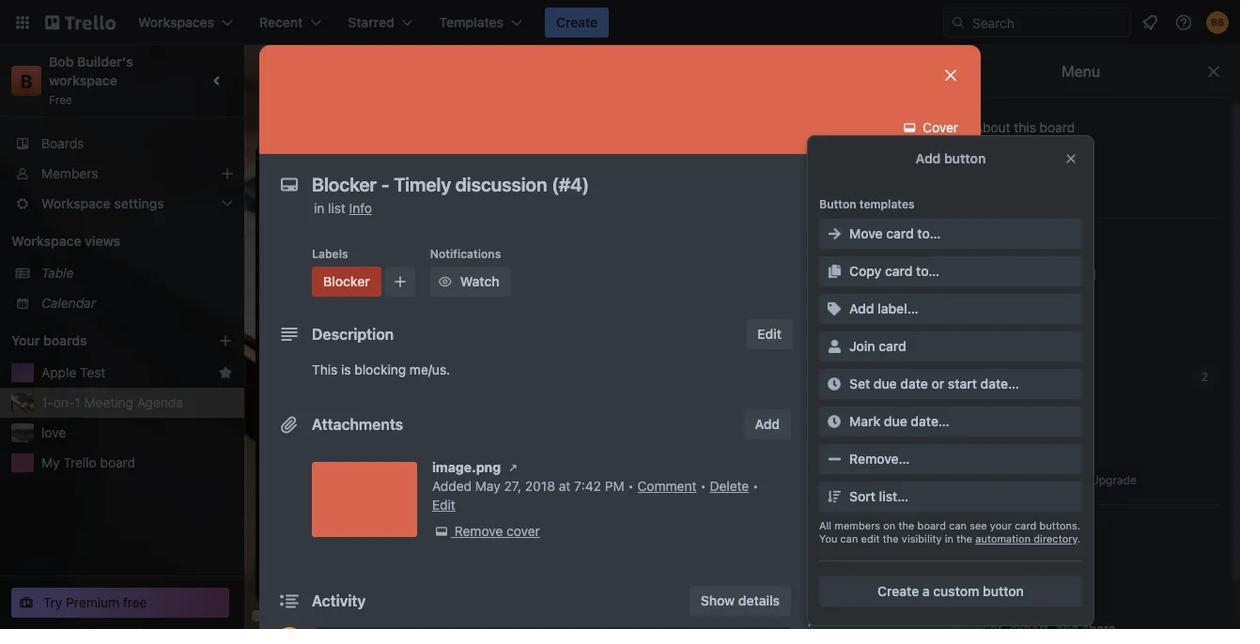 Task type: describe. For each thing, give the bounding box(es) containing it.
0 horizontal spatial automation
[[808, 616, 872, 629]]

.
[[1078, 533, 1081, 546]]

due for mark
[[884, 414, 908, 430]]

trello
[[63, 455, 97, 471]]

sm image for activity
[[945, 152, 964, 171]]

sm image inside copy card to… button
[[825, 262, 844, 281]]

0 vertical spatial activity
[[971, 154, 1020, 169]]

added may 27, 2018 at 7:42 pm
[[432, 479, 625, 494]]

button
[[820, 197, 857, 211]]

attachment
[[838, 417, 911, 432]]

workspace
[[49, 73, 117, 88]]

1 vertical spatial ups
[[848, 503, 870, 516]]

make
[[975, 471, 1007, 487]]

set due date or start date…
[[850, 376, 1020, 392]]

starred icon image
[[218, 366, 233, 381]]

sm image inside watch button
[[436, 273, 455, 291]]

settings
[[971, 234, 1025, 249]]

remove cover link
[[432, 523, 540, 541]]

mark
[[850, 414, 881, 430]]

stickers link
[[933, 430, 1222, 460]]

add power-ups
[[838, 567, 936, 583]]

me/us.
[[410, 362, 450, 378]]

table link
[[41, 264, 233, 283]]

sm image for copy board
[[945, 553, 964, 572]]

to… for copy card to…
[[917, 264, 940, 279]]

in inside all members on the board can see your card buttons. you can edit the visibility in the
[[945, 533, 954, 546]]

2 vertical spatial labels
[[971, 403, 1014, 418]]

copy card to…
[[850, 264, 940, 279]]

(#3)
[[438, 516, 464, 531]]

the right edit
[[883, 533, 899, 546]]

this is blocking me/us.
[[312, 362, 450, 378]]

description
[[312, 326, 394, 344]]

b
[[20, 70, 33, 92]]

sm image inside mark due date… button
[[825, 413, 844, 431]]

board inside all members on the board can see your card buttons. you can edit the visibility in the
[[918, 520, 947, 533]]

1 vertical spatial meeting
[[84, 395, 133, 411]]

edit inside delete edit
[[432, 498, 456, 513]]

sm image for remove…
[[825, 450, 844, 469]]

workspace
[[11, 234, 81, 249]]

bob builder's workspace link
[[49, 54, 137, 88]]

0 horizontal spatial 1-on-1 meeting agenda
[[41, 395, 183, 411]]

add label… button
[[820, 294, 1083, 324]]

automation inside automation link
[[971, 335, 1044, 351]]

sm image for stickers
[[945, 435, 964, 454]]

create for create
[[557, 15, 598, 30]]

make template
[[971, 471, 1064, 487]]

copy board link
[[933, 547, 1222, 577]]

checklist
[[838, 342, 896, 357]]

my trello board
[[41, 455, 135, 471]]

love link
[[41, 424, 233, 443]]

0 vertical spatial color: red, title: "blocker" element
[[312, 267, 381, 297]]

board down automation directory link
[[1010, 554, 1045, 570]]

board up this is blocking me/us.
[[372, 346, 407, 362]]

remove…
[[850, 452, 910, 467]]

0 vertical spatial button
[[945, 151, 986, 166]]

add a card
[[827, 321, 894, 337]]

premium
[[66, 595, 120, 611]]

discuss can you please give feedback on the report?
[[808, 249, 1008, 295]]

sm image inside labels link
[[945, 401, 964, 420]]

i
[[541, 351, 545, 367]]

some
[[577, 370, 611, 385]]

add for add power-ups
[[838, 567, 863, 583]]

template
[[1011, 471, 1064, 487]]

i think we can improve velocity if we make some tooling changes.
[[541, 351, 759, 385]]

the inside discuss can you please give feedback on the report?
[[808, 280, 828, 295]]

custom fields button
[[808, 453, 966, 472]]

templates
[[860, 197, 915, 211]]

(#4)
[[445, 431, 471, 447]]

create a custom button button
[[820, 577, 1083, 607]]

try premium free button
[[11, 588, 229, 619]]

think
[[548, 351, 578, 367]]

image.png
[[432, 460, 501, 476]]

added
[[432, 479, 472, 494]]

timely
[[333, 431, 373, 447]]

to for card
[[833, 240, 845, 253]]

switch to… image
[[13, 13, 32, 32]]

to for use
[[305, 346, 317, 362]]

you
[[836, 261, 858, 276]]

search image
[[951, 15, 966, 30]]

feedback
[[933, 261, 990, 276]]

create button
[[545, 8, 609, 38]]

table
[[41, 266, 74, 281]]

1 we from the left
[[582, 351, 599, 367]]

color: orange, title: "discuss" element for can
[[808, 248, 851, 262]]

email-
[[975, 588, 1013, 603]]

0 horizontal spatial activity
[[312, 593, 366, 611]]

please
[[861, 261, 901, 276]]

this
[[312, 362, 338, 378]]

move card to… button
[[820, 219, 1083, 249]]

on inside all members on the board can see your card buttons. you can edit the visibility in the
[[884, 520, 896, 533]]

copy for copy board
[[975, 554, 1006, 570]]

automation
[[976, 533, 1031, 546]]

i think we can improve velocity if we make some tooling changes. link
[[541, 350, 760, 387]]

2 horizontal spatial ups
[[1018, 369, 1042, 384]]

primary element
[[0, 0, 1241, 45]]

settings link
[[933, 227, 1222, 257]]

training
[[839, 208, 885, 224]]

sm image for set due date or start date…
[[825, 375, 844, 394]]

sm image inside checklist link
[[814, 340, 833, 359]]

1 horizontal spatial power-ups
[[971, 369, 1045, 384]]

add label…
[[850, 301, 919, 317]]

label…
[[878, 301, 919, 317]]

tooling
[[614, 370, 656, 385]]

2 vertical spatial color: orange, title: "discuss" element
[[274, 503, 317, 517]]

upgrade
[[1091, 474, 1137, 487]]

7:42
[[574, 479, 602, 494]]

love
[[41, 425, 66, 441]]

a for add
[[856, 321, 863, 337]]

may
[[476, 479, 501, 494]]

attachment button
[[808, 410, 966, 440]]

cover
[[507, 524, 540, 540]]

2 horizontal spatial power-
[[975, 369, 1018, 384]]

discuss - suggested topic (#3) link
[[274, 514, 485, 533]]

delete link
[[710, 479, 749, 494]]

the up visibility
[[899, 520, 915, 533]]

edit button
[[747, 320, 793, 350]]

join card button
[[820, 332, 1083, 362]]

give
[[905, 261, 930, 276]]

date… inside button
[[911, 414, 950, 430]]

discuss for can
[[808, 249, 851, 262]]

show details link
[[690, 587, 791, 617]]

agenda inside the board name text box
[[395, 61, 457, 81]]

the down see
[[957, 533, 973, 546]]

on inside discuss can you please give feedback on the report?
[[993, 261, 1008, 276]]

discuss for new
[[808, 196, 851, 210]]

set due date or start date… button
[[820, 369, 1083, 400]]

1 vertical spatial power-
[[808, 503, 848, 516]]

delete
[[710, 479, 749, 494]]



Task type: locate. For each thing, give the bounding box(es) containing it.
sm image inside "set due date or start date…" button
[[825, 375, 844, 394]]

power-ups up all
[[808, 503, 870, 516]]

sm image inside watch link
[[945, 519, 964, 538]]

None text field
[[303, 167, 923, 201]]

1 horizontal spatial ups
[[911, 567, 936, 583]]

1 horizontal spatial activity
[[971, 154, 1020, 169]]

b link
[[11, 66, 41, 96]]

1 vertical spatial power-ups
[[808, 503, 870, 516]]

button
[[945, 151, 986, 166], [983, 584, 1024, 600]]

1 vertical spatial -
[[325, 516, 332, 531]]

add for add label…
[[850, 301, 875, 317]]

1 horizontal spatial copy
[[975, 554, 1006, 570]]

add inside add power-ups link
[[838, 567, 863, 583]]

0 vertical spatial watch
[[460, 274, 500, 290]]

copy down automation
[[975, 554, 1006, 570]]

1 horizontal spatial labels
[[838, 304, 879, 320]]

date… inside button
[[981, 376, 1020, 392]]

0 horizontal spatial copy
[[850, 264, 882, 279]]

sm image inside automation link
[[945, 334, 964, 353]]

- inside the discuss discuss - suggested topic (#3)
[[325, 516, 332, 531]]

0 vertical spatial to…
[[918, 226, 941, 242]]

create a custom button
[[878, 584, 1024, 600]]

cover
[[920, 120, 959, 135]]

upgrade button
[[1069, 469, 1141, 492]]

Board name text field
[[259, 56, 466, 86]]

0 horizontal spatial this
[[346, 346, 368, 362]]

labels link up join card
[[808, 297, 966, 327]]

card inside all members on the board can see your card buttons. you can edit the visibility in the
[[1015, 520, 1037, 533]]

watch inside button
[[460, 274, 500, 290]]

1
[[313, 61, 321, 81], [323, 372, 329, 385], [75, 395, 81, 411], [323, 457, 329, 470]]

add button
[[744, 410, 791, 440]]

sm image inside the cover link
[[901, 118, 920, 137]]

in
[[314, 201, 325, 216], [945, 533, 954, 546]]

color: orange, title: "discuss" element for new
[[808, 196, 851, 210]]

- left timely
[[324, 431, 330, 447]]

mark due date… button
[[820, 407, 1083, 437]]

2 vertical spatial ups
[[911, 567, 936, 583]]

watch
[[460, 274, 500, 290], [971, 520, 1017, 536]]

can down members
[[841, 533, 859, 546]]

1 horizontal spatial automation
[[971, 335, 1044, 351]]

0 vertical spatial edit
[[758, 327, 782, 342]]

0 horizontal spatial on
[[884, 520, 896, 533]]

due inside button
[[884, 414, 908, 430]]

0 vertical spatial 1-on-1 meeting agenda
[[269, 61, 457, 81]]

Search field
[[966, 8, 1131, 37]]

show details
[[701, 594, 780, 609]]

0 vertical spatial automation
[[971, 335, 1044, 351]]

add board image
[[218, 334, 233, 349]]

changes.
[[659, 370, 714, 385]]

copy for copy card to…
[[850, 264, 882, 279]]

button down cover
[[945, 151, 986, 166]]

workspace views
[[11, 234, 120, 249]]

1 horizontal spatial members link
[[808, 259, 966, 290]]

meeting inside the board name text box
[[325, 61, 391, 81]]

labels up stickers
[[971, 403, 1014, 418]]

date
[[901, 376, 929, 392]]

0 vertical spatial due
[[874, 376, 897, 392]]

- for discuss
[[325, 516, 332, 531]]

1 horizontal spatial bob builder (bobbuilder40) image
[[1207, 11, 1230, 34]]

add button
[[916, 151, 986, 166]]

improve
[[628, 351, 676, 367]]

board inside button
[[1040, 120, 1076, 135]]

1 horizontal spatial on-
[[285, 61, 313, 81]]

0 horizontal spatial on-
[[53, 395, 75, 411]]

1 horizontal spatial meeting
[[325, 61, 391, 81]]

button down copy board
[[983, 584, 1024, 600]]

color: orange, title: "discuss" element
[[808, 196, 851, 210], [808, 248, 851, 262], [274, 503, 317, 517]]

dates button
[[808, 372, 966, 402]]

power- up all
[[808, 503, 848, 516]]

0 vertical spatial labels
[[312, 247, 348, 260]]

custom fields
[[838, 454, 927, 470]]

0 horizontal spatial members link
[[0, 159, 244, 189]]

color: orange, title: "discuss" element down new
[[808, 248, 851, 262]]

in right visibility
[[945, 533, 954, 546]]

1 horizontal spatial can
[[841, 533, 859, 546]]

1 horizontal spatial we
[[742, 351, 759, 367]]

sm image for add label…
[[825, 300, 844, 319]]

sm image for watch
[[945, 519, 964, 538]]

button inside button
[[983, 584, 1024, 600]]

change
[[975, 267, 1021, 283]]

0 horizontal spatial create
[[557, 15, 598, 30]]

join card
[[850, 339, 907, 354]]

1 vertical spatial in
[[945, 533, 954, 546]]

1 horizontal spatial members
[[838, 266, 897, 282]]

add for add button
[[916, 151, 941, 166]]

0 vertical spatial in
[[314, 201, 325, 216]]

2 horizontal spatial can
[[950, 520, 967, 533]]

list
[[328, 201, 346, 216]]

labels link up stickers link
[[933, 396, 1222, 426]]

test
[[80, 365, 106, 381]]

0 horizontal spatial power-ups
[[808, 503, 870, 516]]

to left use
[[305, 346, 317, 362]]

discuss inside discuss can you please give feedback on the report?
[[808, 249, 851, 262]]

1 horizontal spatial agenda
[[395, 61, 457, 81]]

0 vertical spatial to
[[833, 240, 845, 253]]

1 vertical spatial agenda
[[137, 395, 183, 411]]

remove… button
[[820, 445, 1083, 475]]

sm image inside copy board link
[[945, 553, 964, 572]]

apple test link
[[41, 364, 211, 383]]

add inside "add a card" button
[[827, 321, 852, 337]]

on down list…
[[884, 520, 896, 533]]

color: red, title: "blocker" element
[[312, 267, 381, 297], [274, 418, 315, 432]]

stickers
[[971, 437, 1023, 452]]

velocity
[[680, 351, 727, 367]]

sm image inside stickers link
[[945, 435, 964, 454]]

close popover image
[[1064, 151, 1079, 166]]

blocker - timely discussion (#4) link
[[274, 430, 485, 448]]

members up the add label…
[[838, 266, 897, 282]]

ups up "create a custom button"
[[911, 567, 936, 583]]

date…
[[981, 376, 1020, 392], [911, 414, 950, 430]]

try
[[43, 595, 62, 611]]

in left list
[[314, 201, 325, 216]]

to… for move card to…
[[918, 226, 941, 242]]

to… inside button
[[917, 264, 940, 279]]

sm image inside settings link
[[945, 232, 964, 251]]

boards
[[43, 333, 87, 349]]

can up some
[[603, 351, 624, 367]]

cover link
[[895, 113, 970, 143]]

open information menu image
[[1175, 13, 1194, 32]]

1 horizontal spatial a
[[923, 584, 930, 600]]

0 notifications image
[[1139, 11, 1162, 34]]

use
[[321, 346, 342, 362]]

info
[[349, 201, 372, 216]]

board up visibility
[[918, 520, 947, 533]]

1 vertical spatial on
[[884, 520, 896, 533]]

edit inside button
[[758, 327, 782, 342]]

1 vertical spatial this
[[346, 346, 368, 362]]

discuss discuss - suggested topic (#3)
[[274, 504, 464, 531]]

blocker for blocker
[[323, 274, 370, 290]]

color: orange, title: "discuss" element up add to card
[[808, 196, 851, 210]]

add
[[916, 151, 941, 166], [808, 240, 830, 253], [850, 301, 875, 317], [827, 321, 852, 337], [755, 417, 780, 432], [838, 567, 863, 583]]

automation
[[971, 335, 1044, 351], [808, 616, 872, 629]]

1 vertical spatial copy
[[975, 554, 1006, 570]]

sm image for cover
[[901, 118, 920, 137]]

can inside i think we can improve velocity if we make some tooling changes.
[[603, 351, 624, 367]]

board down love link
[[100, 455, 135, 471]]

sm image
[[901, 118, 920, 137], [945, 152, 964, 171], [814, 265, 833, 284], [436, 273, 455, 291], [825, 300, 844, 319], [814, 303, 833, 321], [825, 337, 844, 356], [825, 375, 844, 394], [945, 435, 964, 454], [825, 450, 844, 469], [945, 469, 964, 488], [945, 519, 964, 538], [432, 523, 451, 541], [945, 553, 964, 572], [945, 587, 964, 605]]

color: orange, title: "discuss" element left suggested
[[274, 503, 317, 517]]

0 vertical spatial copy
[[850, 264, 882, 279]]

- left suggested
[[325, 516, 332, 531]]

1 vertical spatial due
[[884, 414, 908, 430]]

0 horizontal spatial edit
[[432, 498, 456, 513]]

on down settings
[[993, 261, 1008, 276]]

apple
[[41, 365, 76, 381]]

1 vertical spatial members
[[838, 266, 897, 282]]

- inside blocker blocker - timely discussion (#4)
[[324, 431, 330, 447]]

the down can
[[808, 280, 828, 295]]

add to card
[[808, 240, 873, 253]]

the
[[808, 280, 828, 295], [899, 520, 915, 533], [883, 533, 899, 546], [957, 533, 973, 546]]

if
[[731, 351, 738, 367]]

create from template… image
[[748, 412, 763, 427]]

add for add
[[755, 417, 780, 432]]

- for blocker
[[324, 431, 330, 447]]

power-ups down join card 'button'
[[971, 369, 1045, 384]]

color: red, title: "blocker" element left timely
[[274, 418, 315, 432]]

0 horizontal spatial 1-
[[41, 395, 53, 411]]

0 horizontal spatial we
[[582, 351, 599, 367]]

1 horizontal spatial power-
[[867, 567, 911, 583]]

due for set
[[874, 376, 897, 392]]

1 vertical spatial 1-on-1 meeting agenda
[[41, 395, 183, 411]]

sm image inside "sort list…" button
[[825, 488, 844, 507]]

this inside button
[[1015, 120, 1037, 135]]

add for add to card
[[808, 240, 830, 253]]

1-on-1 meeting agenda link
[[41, 394, 233, 413]]

we up some
[[582, 351, 599, 367]]

we right if
[[742, 351, 759, 367]]

activity down suggested
[[312, 593, 366, 611]]

0 vertical spatial this
[[1015, 120, 1037, 135]]

sort
[[850, 489, 876, 505]]

labels up add a card
[[838, 304, 879, 320]]

boards link
[[0, 129, 244, 159]]

move
[[850, 226, 883, 242]]

members down the "boards" on the left top of page
[[41, 166, 98, 181]]

on- inside the board name text box
[[285, 61, 313, 81]]

blocker for blocker blocker - timely discussion (#4)
[[274, 419, 315, 432]]

1 vertical spatial edit
[[432, 498, 456, 513]]

1 horizontal spatial 1-
[[269, 61, 285, 81]]

due inside button
[[874, 376, 897, 392]]

sort list… button
[[820, 482, 1083, 512]]

discuss inside discuss new training program
[[808, 196, 851, 210]]

ups down automation link
[[1018, 369, 1042, 384]]

1- inside 1-on-1 meeting agenda link
[[41, 395, 53, 411]]

notifications
[[430, 247, 501, 260]]

1 vertical spatial date…
[[911, 414, 950, 430]]

fields
[[890, 454, 927, 470]]

sm image inside the add label… button
[[825, 300, 844, 319]]

can left see
[[950, 520, 967, 533]]

sm image inside join card 'button'
[[825, 337, 844, 356]]

add inside the add label… button
[[850, 301, 875, 317]]

0 vertical spatial date…
[[981, 376, 1020, 392]]

0 vertical spatial a
[[856, 321, 863, 337]]

1 vertical spatial watch
[[971, 520, 1017, 536]]

board up "close popover" 'icon'
[[1040, 120, 1076, 135]]

due right mark
[[884, 414, 908, 430]]

0 vertical spatial power-ups
[[971, 369, 1045, 384]]

topic
[[404, 516, 434, 531]]

pm
[[605, 479, 625, 494]]

change background link
[[933, 260, 1222, 290]]

sm image for email-to-board
[[945, 587, 964, 605]]

power- down join card 'button'
[[975, 369, 1018, 384]]

create
[[557, 15, 598, 30], [878, 584, 920, 600]]

new training program link
[[808, 207, 1026, 226]]

0 horizontal spatial can
[[603, 351, 624, 367]]

discuss
[[808, 196, 851, 210], [808, 249, 851, 262], [274, 504, 317, 517], [274, 516, 322, 531]]

board down copy board link
[[1031, 588, 1066, 603]]

sm image for join card
[[825, 337, 844, 356]]

a left custom
[[923, 584, 930, 600]]

bob builder (bobbuilder40) image
[[806, 92, 833, 118]]

sm image inside remove… button
[[825, 450, 844, 469]]

1 vertical spatial color: orange, title: "discuss" element
[[808, 248, 851, 262]]

0 horizontal spatial meeting
[[84, 395, 133, 411]]

add for add a card
[[827, 321, 852, 337]]

edit up (#3)
[[432, 498, 456, 513]]

0 vertical spatial members link
[[0, 159, 244, 189]]

to…
[[918, 226, 941, 242], [917, 264, 940, 279]]

1 horizontal spatial in
[[945, 533, 954, 546]]

ups up members
[[848, 503, 870, 516]]

edit
[[758, 327, 782, 342], [432, 498, 456, 513]]

1 vertical spatial a
[[923, 584, 930, 600]]

bob builder (bobbuilder40) image
[[1207, 11, 1230, 34], [274, 628, 305, 630]]

add a card button
[[797, 314, 1008, 344]]

discuss new training program
[[808, 196, 940, 224]]

copy up report?
[[850, 264, 882, 279]]

calendar link
[[41, 294, 233, 313]]

discuss for discuss
[[274, 504, 317, 517]]

1-on-1 meeting agenda inside the board name text box
[[269, 61, 457, 81]]

we
[[582, 351, 599, 367], [742, 351, 759, 367]]

2 vertical spatial can
[[841, 533, 859, 546]]

0 horizontal spatial date…
[[911, 414, 950, 430]]

copy inside button
[[850, 264, 882, 279]]

sm image inside the "activity" link
[[945, 152, 964, 171]]

0 horizontal spatial agenda
[[137, 395, 183, 411]]

1- inside the board name text box
[[269, 61, 285, 81]]

0 horizontal spatial in
[[314, 201, 325, 216]]

your boards with 4 items element
[[11, 330, 190, 353]]

date… right the start
[[981, 376, 1020, 392]]

can
[[808, 261, 832, 276]]

0 vertical spatial meeting
[[325, 61, 391, 81]]

1 inside the board name text box
[[313, 61, 321, 81]]

1 horizontal spatial watch
[[971, 520, 1017, 536]]

join
[[850, 339, 876, 354]]

add inside add button
[[755, 417, 780, 432]]

automation up the start
[[971, 335, 1044, 351]]

2 we from the left
[[742, 351, 759, 367]]

1 vertical spatial to
[[305, 346, 317, 362]]

change background
[[971, 267, 1097, 283]]

0 vertical spatial color: orange, title: "discuss" element
[[808, 196, 851, 210]]

0 vertical spatial members
[[41, 166, 98, 181]]

edit up 'create from template…' "icon"
[[758, 327, 782, 342]]

1 vertical spatial color: red, title: "blocker" element
[[274, 418, 315, 432]]

2 horizontal spatial labels
[[971, 403, 1014, 418]]

create for create a custom button
[[878, 584, 920, 600]]

copy board
[[971, 554, 1045, 570]]

1 horizontal spatial 1-on-1 meeting agenda
[[269, 61, 457, 81]]

email-to-board
[[971, 588, 1066, 603]]

members
[[41, 166, 98, 181], [838, 266, 897, 282]]

labels down list
[[312, 247, 348, 260]]

create inside 'primary' element
[[557, 15, 598, 30]]

1 horizontal spatial this
[[1015, 120, 1037, 135]]

sm image inside email-to-board 'link'
[[945, 587, 964, 605]]

move card to…
[[850, 226, 941, 242]]

0 vertical spatial bob builder (bobbuilder40) image
[[1207, 11, 1230, 34]]

or
[[932, 376, 945, 392]]

power- down edit
[[867, 567, 911, 583]]

0 horizontal spatial bob builder (bobbuilder40) image
[[274, 628, 305, 630]]

sm image for make template
[[945, 469, 964, 488]]

a up join
[[856, 321, 863, 337]]

1 vertical spatial to…
[[917, 264, 940, 279]]

1 vertical spatial labels link
[[933, 396, 1222, 426]]

a for create
[[923, 584, 930, 600]]

edit
[[862, 533, 880, 546]]

1 horizontal spatial to
[[833, 240, 845, 253]]

sm image inside move card to… 'button'
[[825, 225, 844, 243]]

at
[[559, 479, 571, 494]]

0 vertical spatial labels link
[[808, 297, 966, 327]]

1 vertical spatial on-
[[53, 395, 75, 411]]

report?
[[832, 280, 875, 295]]

this right about
[[1015, 120, 1037, 135]]

0 horizontal spatial labels
[[312, 247, 348, 260]]

0 horizontal spatial power-
[[808, 503, 848, 516]]

0 horizontal spatial to
[[305, 346, 317, 362]]

info link
[[349, 201, 372, 216]]

date… down set due date or start date… on the bottom right
[[911, 414, 950, 430]]

in list info
[[314, 201, 372, 216]]

menu
[[1062, 63, 1101, 80]]

0 vertical spatial ups
[[1018, 369, 1042, 384]]

sm image inside labels link
[[814, 303, 833, 321]]

attachments
[[312, 416, 403, 434]]

2018
[[525, 479, 556, 494]]

visibility
[[902, 533, 942, 546]]

0 horizontal spatial watch
[[460, 274, 500, 290]]

directory
[[1034, 533, 1078, 546]]

sm image
[[686, 90, 712, 117], [825, 225, 844, 243], [945, 232, 964, 251], [825, 262, 844, 281], [945, 334, 964, 353], [814, 340, 833, 359], [945, 368, 964, 386], [945, 401, 964, 420], [825, 413, 844, 431], [504, 459, 523, 478], [825, 488, 844, 507], [945, 620, 964, 630]]

due right "set" at the right bottom of the page
[[874, 376, 897, 392]]

activity down about
[[971, 154, 1020, 169]]

1 vertical spatial bob builder (bobbuilder40) image
[[274, 628, 305, 630]]

to up you
[[833, 240, 845, 253]]

sm image inside members link
[[814, 265, 833, 284]]

email-to-board link
[[933, 581, 1222, 611]]

automation down the add power-ups
[[808, 616, 872, 629]]

to… inside 'button'
[[918, 226, 941, 242]]

color: red, title: "blocker" element up description
[[312, 267, 381, 297]]

all members on the board can see your card buttons. you can edit the visibility in the
[[820, 520, 1081, 546]]

board inside 'link'
[[1031, 588, 1066, 603]]

ups
[[1018, 369, 1042, 384], [848, 503, 870, 516], [911, 567, 936, 583]]

1 vertical spatial automation
[[808, 616, 872, 629]]

see
[[970, 520, 988, 533]]

this up "is"
[[346, 346, 368, 362]]

you
[[820, 533, 838, 546]]

0 vertical spatial -
[[324, 431, 330, 447]]

1 vertical spatial can
[[950, 520, 967, 533]]

bob builder's workspace free
[[49, 54, 137, 106]]

0 vertical spatial on
[[993, 261, 1008, 276]]

card
[[887, 226, 914, 242], [848, 240, 873, 253], [885, 264, 913, 279], [866, 321, 894, 337], [879, 339, 907, 354], [1015, 520, 1037, 533]]

how
[[274, 346, 302, 362]]

0 horizontal spatial members
[[41, 166, 98, 181]]



Task type: vqa. For each thing, say whether or not it's contained in the screenshot.
sm icon related to "Move card to…" button on the right of page
yes



